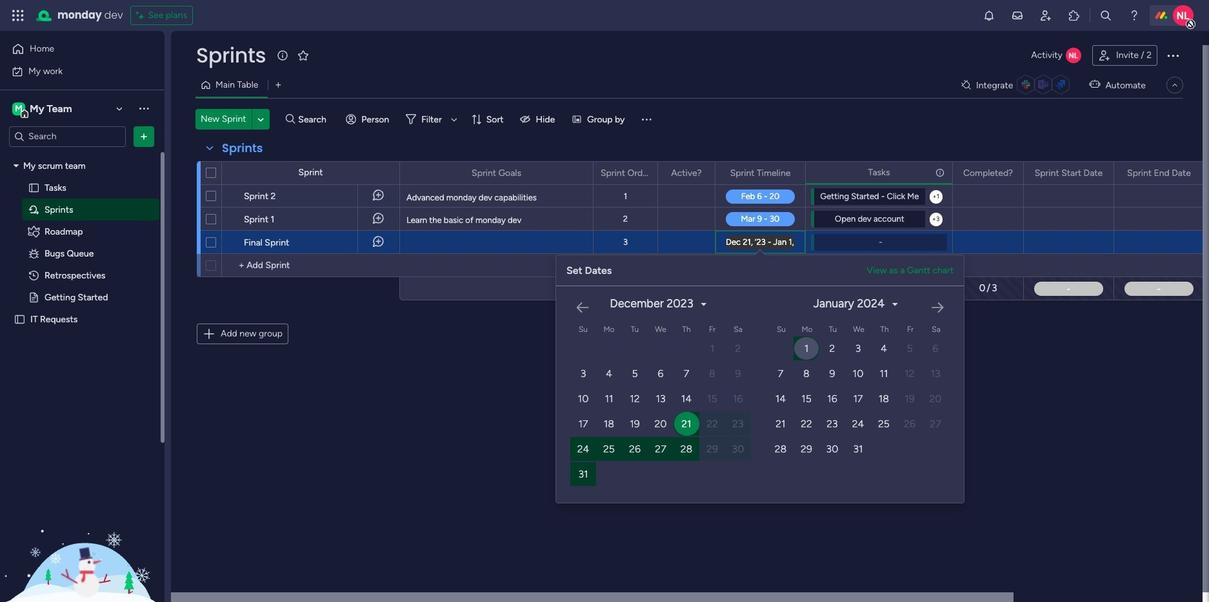 Task type: vqa. For each thing, say whether or not it's contained in the screenshot.
lottie animation IMAGE
yes



Task type: describe. For each thing, give the bounding box(es) containing it.
search everything image
[[1100, 9, 1113, 22]]

angle down image
[[258, 115, 264, 124]]

help image
[[1128, 9, 1141, 22]]

add view image
[[276, 80, 281, 90]]

collapse board header image
[[1170, 80, 1180, 90]]

select product image
[[12, 9, 25, 22]]

menu image
[[641, 113, 653, 126]]

autopilot image
[[1090, 76, 1101, 93]]

noah lott image
[[1173, 5, 1194, 26]]

2 vertical spatial public board image
[[14, 313, 26, 326]]

v2 search image
[[286, 112, 295, 127]]

see plans image
[[136, 8, 148, 23]]

1 caret down image from the left
[[701, 300, 707, 309]]

workspace image
[[12, 102, 25, 116]]

arrow down image
[[446, 112, 462, 127]]

invite members image
[[1040, 9, 1053, 22]]

home image
[[12, 43, 25, 56]]



Task type: locate. For each thing, give the bounding box(es) containing it.
workspace selection element
[[12, 101, 74, 118]]

column information image
[[935, 167, 946, 178]]

lottie animation image
[[0, 472, 165, 603]]

notifications image
[[983, 9, 996, 22]]

options image
[[1166, 48, 1181, 63], [935, 162, 944, 184], [697, 162, 706, 184], [1006, 162, 1015, 184], [1186, 162, 1195, 184], [179, 180, 190, 211], [179, 204, 190, 235]]

Search in workspace field
[[27, 129, 108, 144]]

0 vertical spatial public board image
[[28, 182, 40, 194]]

option
[[0, 154, 165, 157]]

lottie animation element
[[0, 472, 165, 603]]

public board image
[[28, 182, 40, 194], [28, 291, 40, 304], [14, 313, 26, 326]]

list box
[[0, 152, 165, 505]]

region
[[556, 281, 1209, 503]]

inbox image
[[1011, 9, 1024, 22]]

add to favorites image
[[297, 49, 310, 62]]

2 caret down image from the left
[[893, 300, 898, 309]]

dapulse integrations image
[[962, 80, 971, 90]]

my work image
[[12, 66, 23, 77]]

Search field
[[295, 110, 334, 128]]

caret down image
[[14, 161, 19, 170]]

1 horizontal spatial caret down image
[[893, 300, 898, 309]]

0 horizontal spatial caret down image
[[701, 300, 707, 309]]

show board description image
[[275, 49, 290, 62]]

options image
[[137, 130, 150, 143], [575, 162, 584, 184], [640, 162, 649, 184], [787, 162, 796, 184], [1096, 162, 1105, 184], [179, 227, 190, 258]]

None field
[[193, 42, 269, 69], [219, 140, 266, 157], [865, 166, 894, 180], [469, 166, 525, 180], [598, 166, 654, 180], [668, 166, 705, 180], [727, 166, 794, 180], [960, 166, 1017, 180], [1032, 166, 1106, 180], [1124, 166, 1195, 180], [193, 42, 269, 69], [219, 140, 266, 157], [865, 166, 894, 180], [469, 166, 525, 180], [598, 166, 654, 180], [668, 166, 705, 180], [727, 166, 794, 180], [960, 166, 1017, 180], [1032, 166, 1106, 180], [1124, 166, 1195, 180]]

apps image
[[1068, 9, 1081, 22]]

board activity image
[[1066, 48, 1082, 63]]

+ Add Sprint text field
[[228, 258, 394, 274]]

1 vertical spatial public board image
[[28, 291, 40, 304]]

caret down image
[[701, 300, 707, 309], [893, 300, 898, 309]]

workspace options image
[[137, 102, 150, 115]]



